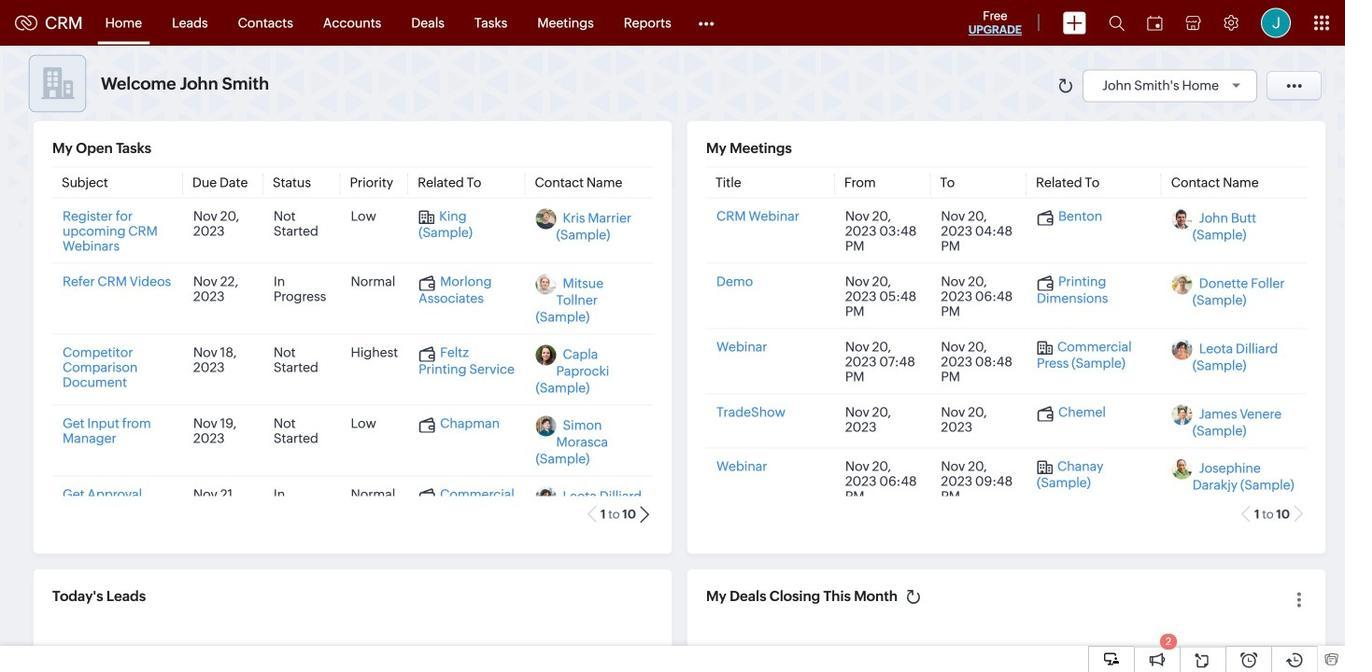 Task type: locate. For each thing, give the bounding box(es) containing it.
profile element
[[1250, 0, 1303, 45]]

profile image
[[1261, 8, 1291, 38]]

create menu element
[[1052, 0, 1098, 45]]

Other Modules field
[[686, 8, 727, 38]]



Task type: describe. For each thing, give the bounding box(es) containing it.
search element
[[1098, 0, 1136, 46]]

logo image
[[15, 15, 37, 30]]

create menu image
[[1063, 12, 1087, 34]]

search image
[[1109, 15, 1125, 31]]

calendar image
[[1147, 15, 1163, 30]]



Task type: vqa. For each thing, say whether or not it's contained in the screenshot.
"CALENDAR" ICON
yes



